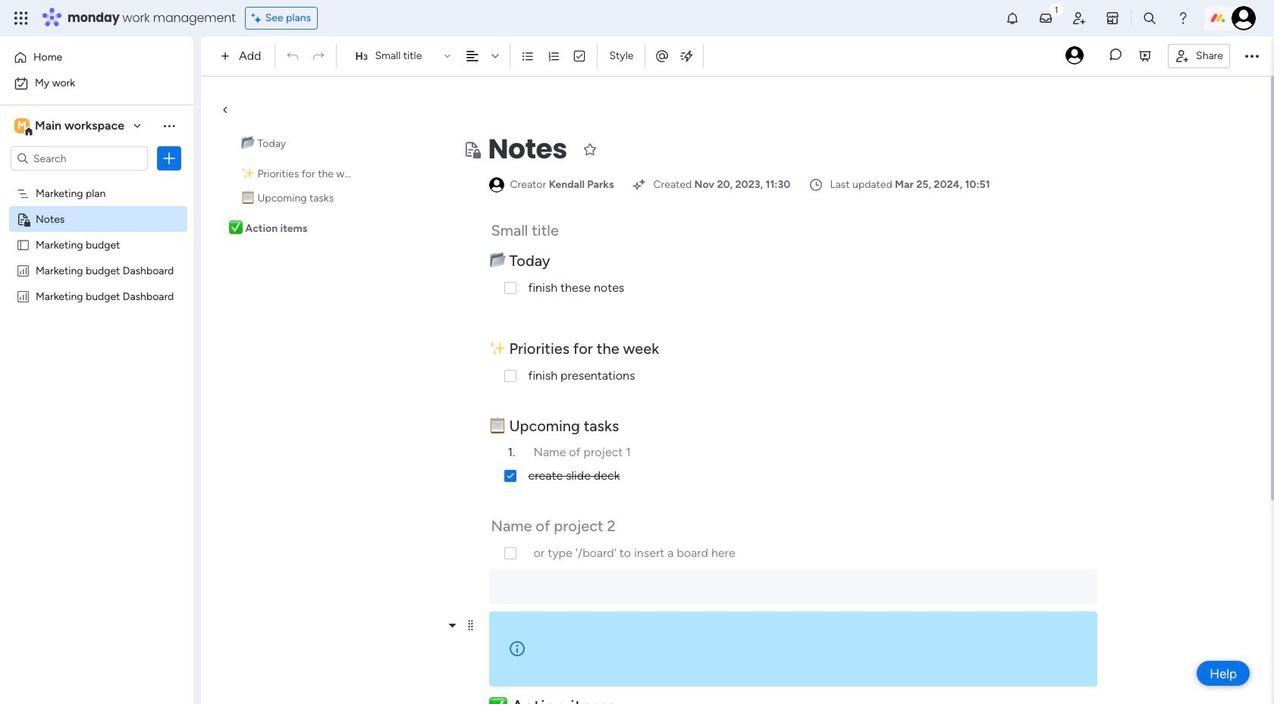 Task type: locate. For each thing, give the bounding box(es) containing it.
search everything image
[[1142, 11, 1158, 26]]

add to favorites image
[[583, 141, 598, 157]]

None field
[[484, 130, 571, 169]]

help image
[[1176, 11, 1191, 26]]

workspace selection element
[[14, 117, 127, 137]]

1 vertical spatial public dashboard image
[[16, 289, 30, 303]]

list box
[[0, 177, 193, 514]]

workspace image
[[14, 118, 30, 134]]

select product image
[[14, 11, 29, 26]]

invite members image
[[1072, 11, 1087, 26]]

public dashboard image
[[16, 263, 30, 278], [16, 289, 30, 303]]

private board image
[[462, 140, 481, 159], [16, 212, 30, 226]]

mention image
[[655, 48, 670, 63]]

0 vertical spatial public dashboard image
[[16, 263, 30, 278]]

board activity image
[[1066, 46, 1084, 64]]

options image
[[162, 151, 177, 166]]

checklist image
[[573, 49, 587, 63]]

0 vertical spatial option
[[9, 46, 184, 70]]

0 vertical spatial private board image
[[462, 140, 481, 159]]

option
[[9, 46, 184, 70], [9, 71, 184, 96], [0, 179, 193, 182]]

1 vertical spatial private board image
[[16, 212, 30, 226]]

0 horizontal spatial private board image
[[16, 212, 30, 226]]



Task type: describe. For each thing, give the bounding box(es) containing it.
1 vertical spatial option
[[9, 71, 184, 96]]

2 vertical spatial option
[[0, 179, 193, 182]]

menu image
[[465, 620, 476, 632]]

bulleted list image
[[522, 49, 535, 63]]

1 public dashboard image from the top
[[16, 263, 30, 278]]

update feed image
[[1039, 11, 1054, 26]]

public board image
[[16, 237, 30, 252]]

2 public dashboard image from the top
[[16, 289, 30, 303]]

notifications image
[[1005, 11, 1020, 26]]

workspace options image
[[162, 118, 177, 133]]

v2 ellipsis image
[[1246, 46, 1259, 66]]

1 image
[[1050, 1, 1064, 18]]

see plans image
[[252, 10, 265, 27]]

numbered list image
[[547, 49, 561, 63]]

dynamic values image
[[679, 49, 694, 64]]

Search in workspace field
[[32, 150, 127, 167]]

1 horizontal spatial private board image
[[462, 140, 481, 159]]

kendall parks image
[[1232, 6, 1256, 30]]

monday marketplace image
[[1105, 11, 1120, 26]]



Task type: vqa. For each thing, say whether or not it's contained in the screenshot.
Numbered List "image"
yes



